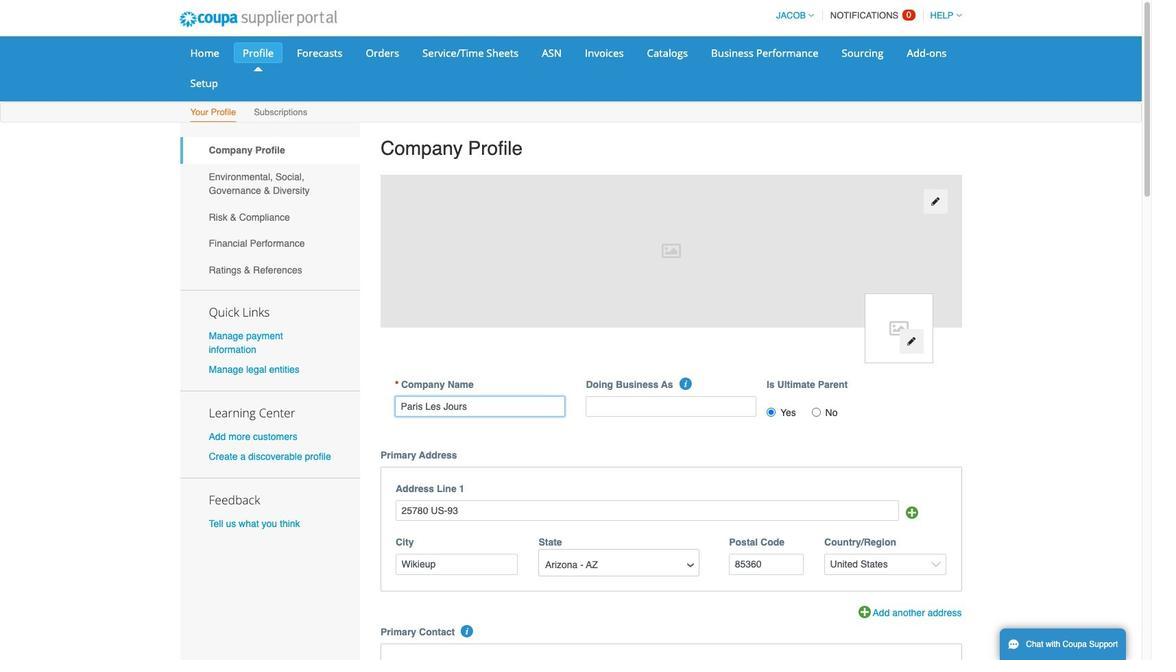 Task type: locate. For each thing, give the bounding box(es) containing it.
1 vertical spatial change image image
[[907, 337, 916, 346]]

additional information image
[[461, 626, 473, 638]]

1 horizontal spatial change image image
[[931, 197, 940, 207]]

Select an Option text field
[[540, 555, 698, 576]]

background image
[[381, 175, 962, 328]]

0 horizontal spatial change image image
[[907, 337, 916, 346]]

change image image for logo
[[907, 337, 916, 346]]

None radio
[[767, 408, 776, 417]]

None radio
[[812, 408, 821, 417]]

navigation
[[770, 2, 962, 29]]

0 vertical spatial change image image
[[931, 197, 940, 207]]

change image image
[[931, 197, 940, 207], [907, 337, 916, 346]]

None text field
[[586, 396, 756, 417], [396, 554, 518, 575], [729, 554, 804, 575], [586, 396, 756, 417], [396, 554, 518, 575], [729, 554, 804, 575]]

None text field
[[395, 396, 565, 417], [396, 500, 899, 521], [395, 396, 565, 417], [396, 500, 899, 521]]



Task type: vqa. For each thing, say whether or not it's contained in the screenshot.
HOME link in the left of the page
no



Task type: describe. For each thing, give the bounding box(es) containing it.
add image
[[906, 507, 918, 519]]

logo image
[[864, 293, 933, 363]]

additional information image
[[679, 378, 692, 390]]

change image image for background image
[[931, 197, 940, 207]]

coupa supplier portal image
[[170, 2, 346, 36]]



